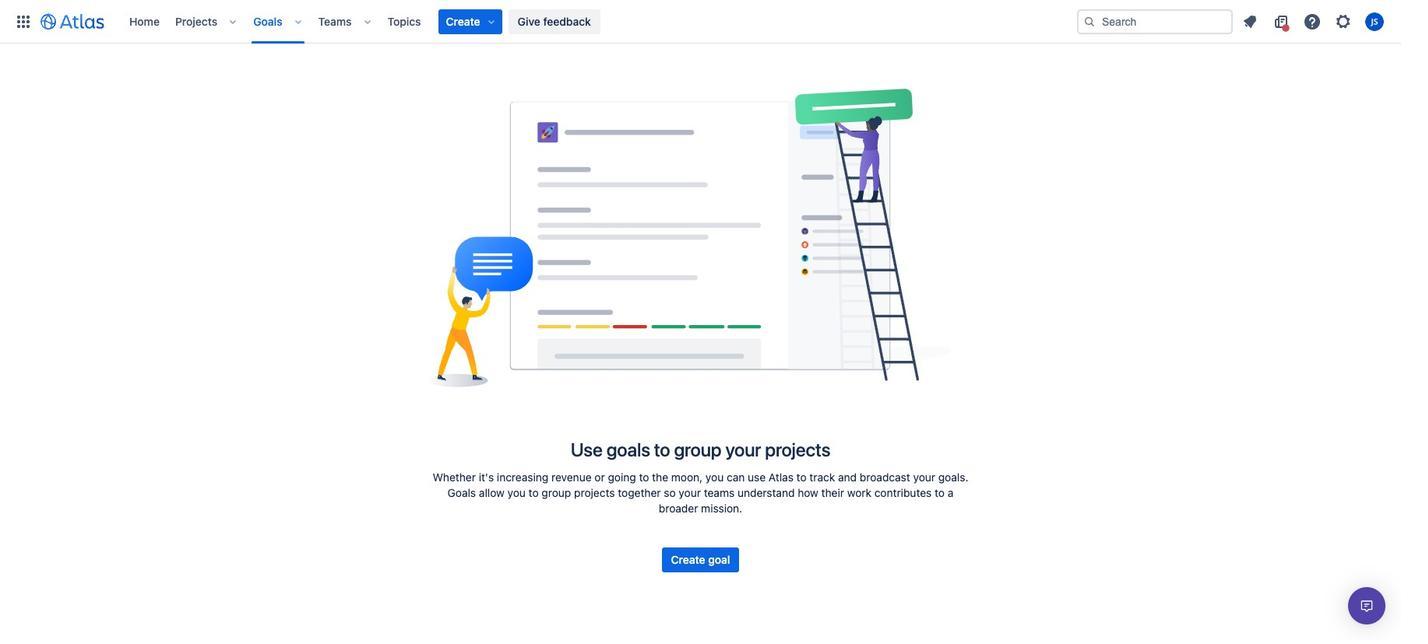 Task type: describe. For each thing, give the bounding box(es) containing it.
to left the
[[639, 471, 649, 484]]

goal
[[708, 554, 730, 567]]

mission.
[[701, 502, 742, 516]]

create goal
[[671, 554, 730, 567]]

use
[[571, 439, 602, 461]]

so
[[664, 487, 676, 500]]

projects
[[175, 14, 217, 28]]

help image
[[1303, 12, 1322, 31]]

can
[[727, 471, 745, 484]]

home
[[129, 14, 160, 28]]

contributes
[[874, 487, 932, 500]]

1 vertical spatial your
[[913, 471, 935, 484]]

how
[[798, 487, 818, 500]]

moon,
[[671, 471, 703, 484]]

goals.
[[938, 471, 968, 484]]

create button
[[438, 9, 502, 34]]

switch to... image
[[14, 12, 33, 31]]

create for create
[[446, 14, 480, 28]]

settings image
[[1334, 12, 1353, 31]]

atlas
[[769, 471, 793, 484]]

goals inside "top" element
[[253, 14, 282, 28]]

search image
[[1083, 15, 1096, 28]]

0 vertical spatial you
[[706, 471, 724, 484]]

top element
[[9, 0, 1077, 43]]

to up how
[[796, 471, 807, 484]]

topics link
[[383, 9, 426, 34]]

understand
[[737, 487, 795, 500]]

use goals to group your projects
[[571, 439, 830, 461]]

0 vertical spatial group
[[674, 439, 721, 461]]



Task type: locate. For each thing, give the bounding box(es) containing it.
and
[[838, 471, 857, 484]]

0 horizontal spatial create
[[446, 14, 480, 28]]

1 horizontal spatial you
[[706, 471, 724, 484]]

work
[[847, 487, 871, 500]]

notifications image
[[1241, 12, 1259, 31]]

to up the
[[654, 439, 670, 461]]

a
[[948, 487, 954, 500]]

1 horizontal spatial create
[[671, 554, 705, 567]]

the
[[652, 471, 668, 484]]

create for create goal
[[671, 554, 705, 567]]

create inside button
[[671, 554, 705, 567]]

goals
[[606, 439, 650, 461]]

your up contributes
[[913, 471, 935, 484]]

teams link
[[314, 9, 356, 34]]

it's
[[479, 471, 494, 484]]

0 horizontal spatial projects
[[574, 487, 615, 500]]

1 vertical spatial projects
[[574, 487, 615, 500]]

1 horizontal spatial projects
[[765, 439, 830, 461]]

to
[[654, 439, 670, 461], [639, 471, 649, 484], [796, 471, 807, 484], [529, 487, 539, 500], [935, 487, 945, 500]]

projects link
[[171, 9, 222, 34]]

group
[[674, 439, 721, 461], [542, 487, 571, 500]]

create left goal
[[671, 554, 705, 567]]

account image
[[1365, 12, 1384, 31]]

1 horizontal spatial group
[[674, 439, 721, 461]]

0 horizontal spatial your
[[679, 487, 701, 500]]

projects down or
[[574, 487, 615, 500]]

revenue
[[551, 471, 592, 484]]

1 vertical spatial create
[[671, 554, 705, 567]]

0 horizontal spatial you
[[507, 487, 526, 500]]

together
[[618, 487, 661, 500]]

Search field
[[1077, 9, 1233, 34]]

going
[[608, 471, 636, 484]]

create goal button
[[662, 548, 739, 573]]

create right topics
[[446, 14, 480, 28]]

projects
[[765, 439, 830, 461], [574, 487, 615, 500]]

goals
[[253, 14, 282, 28], [447, 487, 476, 500]]

your down "moon,"
[[679, 487, 701, 500]]

goals inside whether it's increasing revenue or going to the moon, you can use atlas to track and broadcast your goals. goals allow you to group projects together so your teams understand how their work contributes to a broader mission.
[[447, 487, 476, 500]]

1 vertical spatial goals
[[447, 487, 476, 500]]

give
[[518, 14, 540, 28]]

0 vertical spatial projects
[[765, 439, 830, 461]]

group inside whether it's increasing revenue or going to the moon, you can use atlas to track and broadcast your goals. goals allow you to group projects together so your teams understand how their work contributes to a broader mission.
[[542, 487, 571, 500]]

banner containing home
[[0, 0, 1401, 44]]

give feedback
[[518, 14, 591, 28]]

0 horizontal spatial goals
[[253, 14, 282, 28]]

goals down whether
[[447, 487, 476, 500]]

1 horizontal spatial goals
[[447, 487, 476, 500]]

0 horizontal spatial group
[[542, 487, 571, 500]]

0 vertical spatial create
[[446, 14, 480, 28]]

home link
[[125, 9, 164, 34]]

banner
[[0, 0, 1401, 44]]

or
[[594, 471, 605, 484]]

teams
[[318, 14, 352, 28]]

you
[[706, 471, 724, 484], [507, 487, 526, 500]]

teams
[[704, 487, 735, 500]]

group up "moon,"
[[674, 439, 721, 461]]

open intercom messenger image
[[1357, 597, 1376, 616]]

create
[[446, 14, 480, 28], [671, 554, 705, 567]]

0 vertical spatial goals
[[253, 14, 282, 28]]

broader
[[659, 502, 698, 516]]

to down "increasing"
[[529, 487, 539, 500]]

broadcast
[[860, 471, 910, 484]]

allow
[[479, 487, 504, 500]]

2 vertical spatial your
[[679, 487, 701, 500]]

increasing
[[497, 471, 548, 484]]

create inside dropdown button
[[446, 14, 480, 28]]

0 vertical spatial your
[[725, 439, 761, 461]]

their
[[821, 487, 844, 500]]

1 vertical spatial group
[[542, 487, 571, 500]]

your
[[725, 439, 761, 461], [913, 471, 935, 484], [679, 487, 701, 500]]

give feedback button
[[508, 9, 600, 34]]

whether
[[433, 471, 476, 484]]

feedback
[[543, 14, 591, 28]]

you up teams
[[706, 471, 724, 484]]

whether it's increasing revenue or going to the moon, you can use atlas to track and broadcast your goals. goals allow you to group projects together so your teams understand how their work contributes to a broader mission.
[[433, 471, 968, 516]]

track
[[809, 471, 835, 484]]

projects inside whether it's increasing revenue or going to the moon, you can use atlas to track and broadcast your goals. goals allow you to group projects together so your teams understand how their work contributes to a broader mission.
[[574, 487, 615, 500]]

group down revenue
[[542, 487, 571, 500]]

goals left teams
[[253, 14, 282, 28]]

your up 'can'
[[725, 439, 761, 461]]

1 horizontal spatial your
[[725, 439, 761, 461]]

to left a
[[935, 487, 945, 500]]

goals link
[[249, 9, 287, 34]]

use
[[748, 471, 766, 484]]

projects up 'atlas'
[[765, 439, 830, 461]]

1 vertical spatial you
[[507, 487, 526, 500]]

2 horizontal spatial your
[[913, 471, 935, 484]]

topics
[[387, 14, 421, 28]]

you down "increasing"
[[507, 487, 526, 500]]



Task type: vqa. For each thing, say whether or not it's contained in the screenshot.
Link ⌘K icon
no



